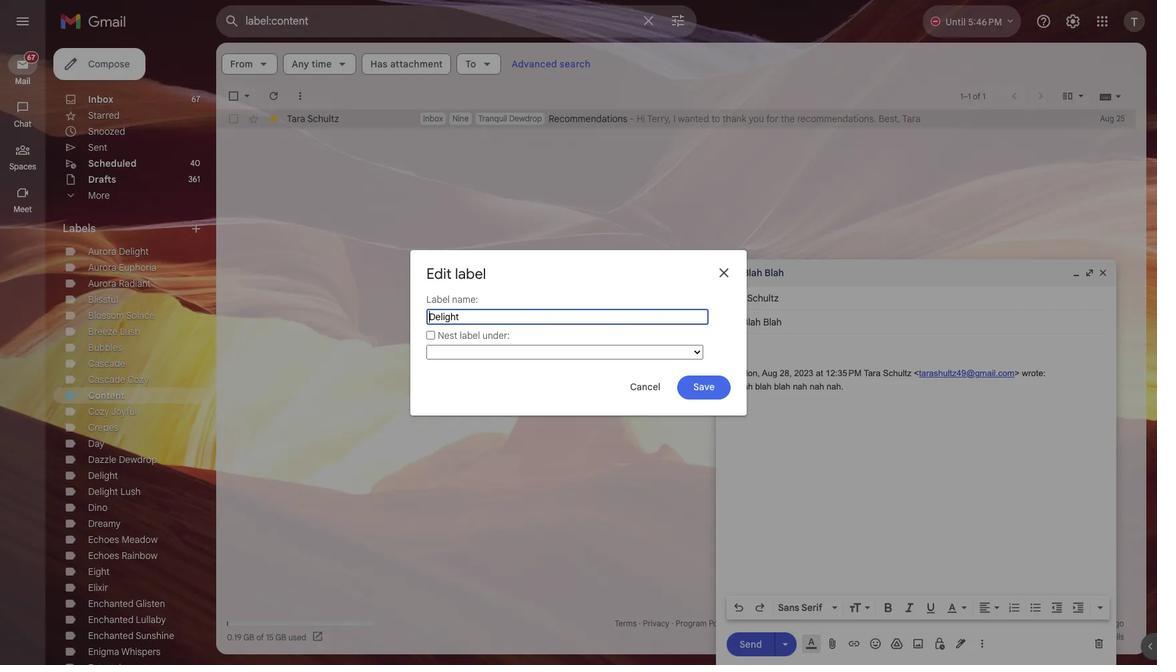Task type: vqa. For each thing, say whether or not it's contained in the screenshot.
the topmost pm
no



Task type: locate. For each thing, give the bounding box(es) containing it.
gb left of in the left bottom of the page
[[243, 632, 254, 642]]

content link
[[88, 390, 125, 402]]

footer containing terms
[[216, 617, 1136, 644]]

0 vertical spatial lush
[[120, 326, 140, 338]]

aurora up aurora euphoria link
[[88, 246, 116, 258]]

dewdrop inside cozy joyful crepes day dazzle dewdrop delight delight lush dino dreamy echoes meadow echoes rainbow eight elixir enchanted glisten enchanted lullaby enchanted sunshine enigma whispers
[[119, 454, 157, 466]]

delight up the euphoria
[[119, 246, 149, 258]]

0 vertical spatial label
[[455, 265, 486, 283]]

0 horizontal spatial ·
[[639, 619, 641, 629]]

· right terms link
[[639, 619, 641, 629]]

1 vertical spatial cascade
[[88, 374, 125, 386]]

1 enchanted from the top
[[88, 598, 134, 610]]

0 horizontal spatial dewdrop
[[119, 454, 157, 466]]

you
[[749, 113, 764, 125]]

cozy up crepes link
[[88, 406, 109, 418]]

label for nest
[[460, 330, 480, 342]]

gb
[[243, 632, 254, 642], [276, 632, 287, 642]]

tara right best,
[[902, 113, 921, 125]]

dazzle dewdrop link
[[88, 454, 157, 466]]

aurora delight link
[[88, 246, 149, 258]]

attachment
[[390, 58, 443, 70]]

cozy up joyful
[[127, 374, 149, 386]]

0 vertical spatial enchanted
[[88, 598, 134, 610]]

· right privacy
[[672, 619, 674, 629]]

labels
[[63, 222, 96, 236]]

wanted
[[678, 113, 709, 125]]

enigma whispers link
[[88, 646, 161, 658]]

aug
[[1100, 113, 1115, 123]]

1 vertical spatial echoes
[[88, 550, 119, 562]]

cascade cozy link
[[88, 374, 149, 386]]

bubbles
[[88, 342, 122, 354]]

0 horizontal spatial gb
[[243, 632, 254, 642]]

eight link
[[88, 566, 110, 578]]

dino
[[88, 502, 108, 514]]

meet
[[13, 204, 32, 214]]

0 vertical spatial inbox
[[88, 93, 113, 105]]

day link
[[88, 438, 105, 450]]

aug 25
[[1100, 113, 1125, 123]]

1 vertical spatial lush
[[120, 486, 141, 498]]

label
[[455, 265, 486, 283], [460, 330, 480, 342]]

enchanted up enigma
[[88, 630, 134, 642]]

enchanted down enchanted glisten link
[[88, 614, 134, 626]]

0 horizontal spatial tara
[[287, 113, 305, 125]]

details
[[1100, 632, 1125, 642]]

aurora delight aurora euphoria aurora radiant blissful blossom solace breeze lush bubbles cascade cascade cozy
[[88, 246, 157, 386]]

0 horizontal spatial inbox
[[88, 93, 113, 105]]

echoes up eight
[[88, 550, 119, 562]]

advanced search button
[[506, 52, 596, 76]]

search
[[560, 58, 591, 70]]

search in mail image
[[220, 9, 244, 33]]

echoes meadow link
[[88, 534, 158, 546]]

starred
[[88, 109, 120, 121]]

delight down delight link
[[88, 486, 118, 498]]

thank
[[723, 113, 747, 125]]

breeze
[[88, 326, 118, 338]]

dewdrop right "dazzle"
[[119, 454, 157, 466]]

gb right 15
[[276, 632, 287, 642]]

tranquil dewdrop
[[478, 113, 542, 123]]

tara right "important because you marked it as important." 'switch'
[[287, 113, 305, 125]]

settings image
[[1065, 13, 1081, 29]]

0 vertical spatial cascade
[[88, 358, 125, 370]]

lush down dazzle dewdrop link
[[120, 486, 141, 498]]

·
[[639, 619, 641, 629], [672, 619, 674, 629]]

aurora down aurora delight link
[[88, 262, 116, 274]]

1 vertical spatial cozy
[[88, 406, 109, 418]]

recommendations
[[549, 113, 628, 125]]

mail, 67 unread messages image
[[22, 55, 37, 67]]

terms
[[615, 619, 637, 629]]

lush inside cozy joyful crepes day dazzle dewdrop delight delight lush dino dreamy echoes meadow echoes rainbow eight elixir enchanted glisten enchanted lullaby enchanted sunshine enigma whispers
[[120, 486, 141, 498]]

content
[[88, 390, 125, 402]]

lush inside aurora delight aurora euphoria aurora radiant blissful blossom solace breeze lush bubbles cascade cascade cozy
[[120, 326, 140, 338]]

radiant
[[119, 278, 151, 290]]

advanced
[[512, 58, 557, 70]]

1 vertical spatial label
[[460, 330, 480, 342]]

aurora
[[88, 246, 116, 258], [88, 262, 116, 274], [88, 278, 116, 290]]

delight lush link
[[88, 486, 141, 498]]

echoes
[[88, 534, 119, 546], [88, 550, 119, 562]]

-
[[630, 113, 634, 125]]

row
[[216, 109, 1136, 128]]

edit
[[427, 265, 452, 283]]

dreamy link
[[88, 518, 121, 530]]

more
[[88, 190, 110, 202]]

inbox left nine on the top of page
[[423, 113, 443, 123]]

glisten
[[136, 598, 165, 610]]

spaces heading
[[0, 162, 45, 172]]

sent link
[[88, 142, 107, 154]]

enchanted down elixir link
[[88, 598, 134, 610]]

inbox up starred link
[[88, 93, 113, 105]]

echoes down 'dreamy'
[[88, 534, 119, 546]]

1 horizontal spatial gb
[[276, 632, 287, 642]]

0 vertical spatial delight
[[119, 246, 149, 258]]

used
[[289, 632, 306, 642]]

1 vertical spatial inbox
[[423, 113, 443, 123]]

toggle split pane mode image
[[1061, 89, 1075, 103]]

row containing tara schultz
[[216, 109, 1136, 128]]

scheduled
[[88, 158, 137, 170]]

breeze lush link
[[88, 326, 140, 338]]

labels heading
[[63, 222, 190, 236]]

chat
[[14, 119, 31, 129]]

last account activity: 29 minutes ago details
[[989, 619, 1125, 642]]

1 horizontal spatial inbox
[[423, 113, 443, 123]]

0 vertical spatial echoes
[[88, 534, 119, 546]]

dewdrop right tranquil
[[509, 113, 542, 123]]

label for edit
[[455, 265, 486, 283]]

1 vertical spatial dewdrop
[[119, 454, 157, 466]]

of
[[256, 632, 264, 642]]

delight inside aurora delight aurora euphoria aurora radiant blissful blossom solace breeze lush bubbles cascade cascade cozy
[[119, 246, 149, 258]]

1 vertical spatial aurora
[[88, 262, 116, 274]]

starred snoozed sent
[[88, 109, 125, 154]]

label up name:
[[455, 265, 486, 283]]

2 gb from the left
[[276, 632, 287, 642]]

dewdrop
[[509, 113, 542, 123], [119, 454, 157, 466]]

1 horizontal spatial tara
[[902, 113, 921, 125]]

meadow
[[122, 534, 158, 546]]

0 vertical spatial dewdrop
[[509, 113, 542, 123]]

cascade down cascade link
[[88, 374, 125, 386]]

important because you marked it as important. switch
[[267, 112, 280, 125]]

chat heading
[[0, 119, 45, 130]]

recommendations - hi terry, i wanted to thank you for the recommendations. best, tara
[[549, 113, 921, 125]]

crepes link
[[88, 422, 119, 434]]

0 horizontal spatial cozy
[[88, 406, 109, 418]]

minutes
[[1080, 619, 1109, 629]]

aurora up blissful
[[88, 278, 116, 290]]

main content
[[216, 43, 1147, 655]]

terms · privacy · program policies
[[615, 619, 737, 629]]

privacy link
[[643, 619, 670, 629]]

1 horizontal spatial ·
[[672, 619, 674, 629]]

1 · from the left
[[639, 619, 641, 629]]

lullaby
[[136, 614, 166, 626]]

enchanted sunshine link
[[88, 630, 174, 642]]

details link
[[1100, 632, 1125, 642]]

25
[[1117, 113, 1125, 123]]

2 vertical spatial enchanted
[[88, 630, 134, 642]]

1 horizontal spatial dewdrop
[[509, 113, 542, 123]]

navigation
[[0, 43, 47, 666]]

sent
[[88, 142, 107, 154]]

inbox
[[88, 93, 113, 105], [423, 113, 443, 123]]

lush down blossom solace link
[[120, 326, 140, 338]]

elixir
[[88, 582, 108, 594]]

2 vertical spatial aurora
[[88, 278, 116, 290]]

0 vertical spatial cozy
[[127, 374, 149, 386]]

0 vertical spatial aurora
[[88, 246, 116, 258]]

rainbow
[[122, 550, 158, 562]]

1 tara from the left
[[287, 113, 305, 125]]

i
[[673, 113, 676, 125]]

footer
[[216, 617, 1136, 644]]

delight down "dazzle"
[[88, 470, 118, 482]]

follow link to manage storage image
[[312, 631, 325, 644]]

1 horizontal spatial cozy
[[127, 374, 149, 386]]

label right nest
[[460, 330, 480, 342]]

1 vertical spatial enchanted
[[88, 614, 134, 626]]

cascade down bubbles link
[[88, 358, 125, 370]]

account
[[1007, 619, 1037, 629]]

mail heading
[[0, 76, 45, 87]]



Task type: describe. For each thing, give the bounding box(es) containing it.
cozy joyful crepes day dazzle dewdrop delight delight lush dino dreamy echoes meadow echoes rainbow eight elixir enchanted glisten enchanted lullaby enchanted sunshine enigma whispers
[[88, 406, 174, 658]]

edit label alert dialog
[[411, 250, 747, 416]]

cozy joyful link
[[88, 406, 137, 418]]

scheduled link
[[88, 158, 137, 170]]

2 cascade from the top
[[88, 374, 125, 386]]

cozy inside aurora delight aurora euphoria aurora radiant blissful blossom solace breeze lush bubbles cascade cascade cozy
[[127, 374, 149, 386]]

has attachment button
[[362, 53, 452, 75]]

cozy inside cozy joyful crepes day dazzle dewdrop delight delight lush dino dreamy echoes meadow echoes rainbow eight elixir enchanted glisten enchanted lullaby enchanted sunshine enigma whispers
[[88, 406, 109, 418]]

Search in mail search field
[[216, 5, 697, 37]]

clear search image
[[635, 7, 662, 34]]

last
[[989, 619, 1005, 629]]

has attachment
[[371, 58, 443, 70]]

label
[[427, 293, 450, 305]]

joyful
[[111, 406, 137, 418]]

euphoria
[[119, 262, 157, 274]]

enchanted lullaby link
[[88, 614, 166, 626]]

terry,
[[647, 113, 671, 125]]

2 aurora from the top
[[88, 262, 116, 274]]

Nest label under: checkbox
[[427, 331, 435, 340]]

1 gb from the left
[[243, 632, 254, 642]]

inbox link
[[88, 93, 113, 105]]

main menu image
[[15, 13, 31, 29]]

for
[[767, 113, 779, 125]]

to
[[712, 113, 720, 125]]

edit label
[[427, 265, 486, 283]]

row inside main content
[[216, 109, 1136, 128]]

whispers
[[121, 646, 161, 658]]

drafts link
[[88, 174, 116, 186]]

cascade link
[[88, 358, 125, 370]]

hi
[[637, 113, 645, 125]]

elixir link
[[88, 582, 108, 594]]

2 · from the left
[[672, 619, 674, 629]]

1 aurora from the top
[[88, 246, 116, 258]]

solace
[[126, 310, 155, 322]]

delight link
[[88, 470, 118, 482]]

program policies link
[[676, 619, 737, 629]]

terms link
[[615, 619, 637, 629]]

tara schultz
[[287, 113, 339, 125]]

under:
[[483, 330, 510, 342]]

aurora euphoria link
[[88, 262, 157, 274]]

1 echoes from the top
[[88, 534, 119, 546]]

0.19
[[227, 632, 242, 642]]

spaces
[[9, 162, 36, 172]]

dreamy
[[88, 518, 121, 530]]

crepes
[[88, 422, 119, 434]]

blossom
[[88, 310, 124, 322]]

enchanted glisten link
[[88, 598, 165, 610]]

label name:
[[427, 293, 478, 305]]

inbox inside main content
[[423, 113, 443, 123]]

mail
[[15, 76, 30, 86]]

eight
[[88, 566, 110, 578]]

footer inside main content
[[216, 617, 1136, 644]]

nine
[[453, 113, 469, 123]]

bubbles link
[[88, 342, 122, 354]]

tranquil
[[478, 113, 507, 123]]

3 enchanted from the top
[[88, 630, 134, 642]]

echoes rainbow link
[[88, 550, 158, 562]]

ago
[[1111, 619, 1125, 629]]

refresh image
[[267, 89, 280, 103]]

meet heading
[[0, 204, 45, 215]]

schultz
[[307, 113, 339, 125]]

0.19 gb of 15 gb used
[[227, 632, 306, 642]]

day
[[88, 438, 105, 450]]

drafts
[[88, 174, 116, 186]]

Label name: field
[[427, 309, 709, 325]]

2 vertical spatial delight
[[88, 486, 118, 498]]

dazzle
[[88, 454, 116, 466]]

blissful
[[88, 294, 118, 306]]

main content containing has attachment
[[216, 43, 1147, 655]]

privacy
[[643, 619, 670, 629]]

more button
[[53, 188, 208, 204]]

snoozed link
[[88, 125, 125, 138]]

2 enchanted from the top
[[88, 614, 134, 626]]

program
[[676, 619, 707, 629]]

blossom solace link
[[88, 310, 155, 322]]

navigation containing mail
[[0, 43, 47, 666]]

advanced search
[[512, 58, 591, 70]]

nest label under:
[[438, 330, 510, 342]]

67
[[192, 94, 200, 104]]

starred link
[[88, 109, 120, 121]]

blissful link
[[88, 294, 118, 306]]

edit label heading
[[427, 265, 486, 283]]

2 tara from the left
[[902, 113, 921, 125]]

2 echoes from the top
[[88, 550, 119, 562]]

15
[[266, 632, 274, 642]]

name:
[[452, 293, 478, 305]]

enigma
[[88, 646, 119, 658]]

dewdrop inside main content
[[509, 113, 542, 123]]

29
[[1069, 619, 1078, 629]]

best,
[[879, 113, 900, 125]]

3 aurora from the top
[[88, 278, 116, 290]]

snoozed
[[88, 125, 125, 138]]

1 vertical spatial delight
[[88, 470, 118, 482]]

1 cascade from the top
[[88, 358, 125, 370]]

advanced search options image
[[665, 7, 692, 34]]

aurora radiant link
[[88, 278, 151, 290]]



